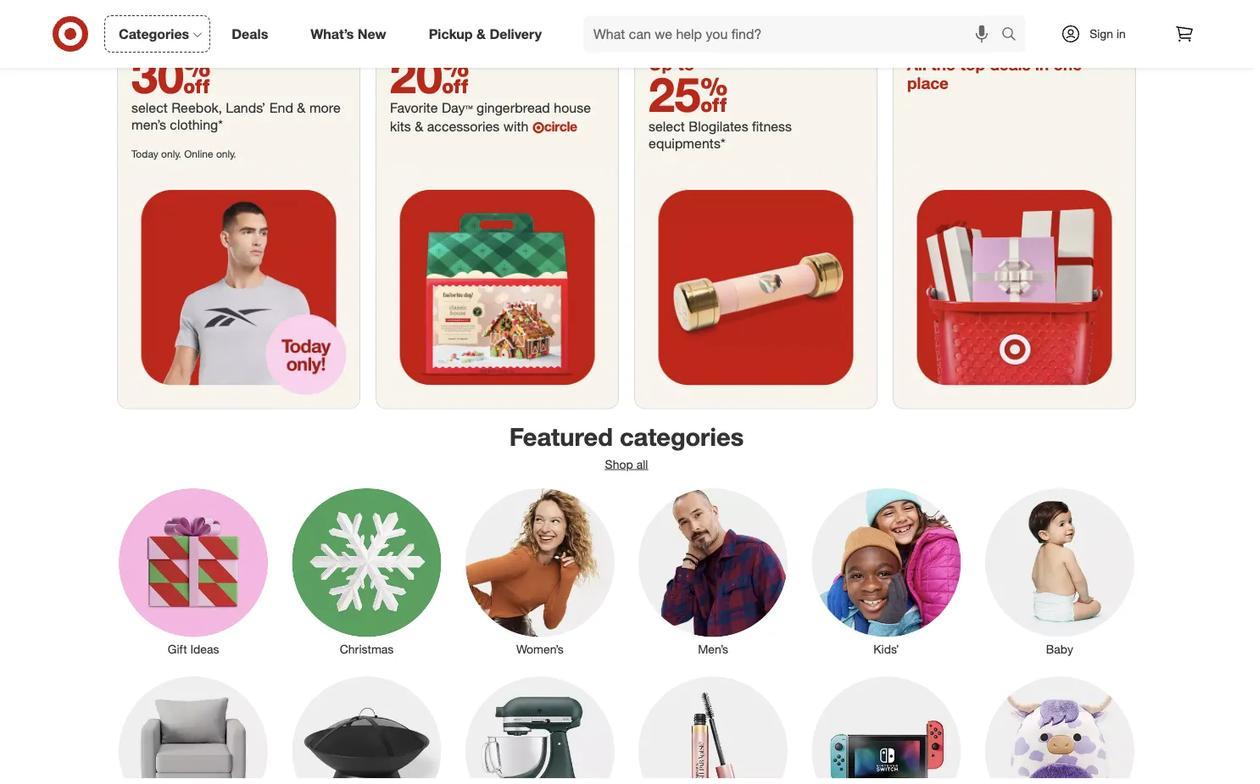 Task type: describe. For each thing, give the bounding box(es) containing it.
kits
[[390, 119, 411, 135]]

christmas link
[[280, 485, 454, 658]]

20
[[390, 47, 469, 104]]

what's new link
[[296, 15, 408, 53]]

ideas
[[190, 642, 219, 657]]

equipments*
[[649, 136, 726, 152]]

today
[[131, 147, 158, 160]]

1 only. from the left
[[161, 147, 181, 160]]

all
[[908, 55, 927, 74]]

2 only. from the left
[[216, 147, 236, 160]]

& inside the "gingerbread house kits & accessories with"
[[415, 119, 424, 135]]

0 vertical spatial &
[[477, 26, 486, 42]]

in inside all the top deals in one place
[[1036, 55, 1050, 74]]

house
[[554, 100, 591, 117]]

30
[[131, 47, 211, 104]]

women's
[[517, 642, 564, 657]]

new
[[358, 26, 387, 42]]

search
[[994, 27, 1035, 44]]

30 select reebok, lands' end & more men's clothing*
[[131, 47, 341, 133]]

shop
[[605, 457, 634, 472]]

select blogilates fitness equipments*
[[649, 119, 792, 152]]

what's
[[311, 26, 354, 42]]

gingerbread house kits & accessories with
[[390, 100, 591, 135]]

favorite
[[390, 100, 438, 117]]

sign
[[1090, 26, 1114, 41]]

what's new
[[311, 26, 387, 42]]

pickup
[[429, 26, 473, 42]]

kids' link
[[800, 485, 974, 658]]

today only. online only.
[[131, 147, 236, 160]]

™
[[466, 100, 473, 117]]

all the top deals in one place
[[908, 55, 1083, 93]]

up
[[649, 53, 673, 75]]

online
[[184, 147, 213, 160]]

men's
[[131, 117, 166, 133]]

baby
[[1047, 642, 1074, 657]]

men's
[[698, 642, 729, 657]]

women's link
[[454, 485, 627, 658]]

kids'
[[874, 642, 900, 657]]

25
[[649, 65, 728, 123]]



Task type: vqa. For each thing, say whether or not it's contained in the screenshot.
all
yes



Task type: locate. For each thing, give the bounding box(es) containing it.
categories
[[620, 422, 744, 452]]

top
[[961, 55, 986, 74]]

select up equipments*
[[649, 119, 685, 135]]

the
[[932, 55, 956, 74]]

& right kits
[[415, 119, 424, 135]]

sign in
[[1090, 26, 1126, 41]]

one
[[1054, 55, 1083, 74]]

0 vertical spatial in
[[1117, 26, 1126, 41]]

categories link
[[104, 15, 211, 53]]

delivery
[[490, 26, 542, 42]]

categories
[[119, 26, 189, 42]]

blogilates
[[689, 119, 749, 135]]

1 horizontal spatial select
[[649, 119, 685, 135]]

pickup & delivery link
[[415, 15, 563, 53]]

gift ideas
[[168, 642, 219, 657]]

all
[[637, 457, 648, 472]]

christmas
[[340, 642, 394, 657]]

clothing*
[[170, 117, 223, 133]]

only. right online
[[216, 147, 236, 160]]

gingerbread
[[477, 100, 550, 117]]

2 vertical spatial &
[[415, 119, 424, 135]]

end
[[270, 100, 293, 117]]

men's link
[[627, 485, 800, 658]]

&
[[477, 26, 486, 42], [297, 100, 306, 117], [415, 119, 424, 135]]

only. right today at the left top of the page
[[161, 147, 181, 160]]

0 horizontal spatial only.
[[161, 147, 181, 160]]

in
[[1117, 26, 1126, 41], [1036, 55, 1050, 74]]

in left one
[[1036, 55, 1050, 74]]

today only! image
[[118, 167, 360, 409]]

lands'
[[226, 100, 266, 117]]

deals link
[[217, 15, 289, 53]]

& right pickup
[[477, 26, 486, 42]]

place
[[908, 74, 949, 93]]

pickup & delivery
[[429, 26, 542, 42]]

1 horizontal spatial &
[[415, 119, 424, 135]]

0 vertical spatial select
[[131, 100, 168, 117]]

select inside 30 select reebok, lands' end & more men's clothing*
[[131, 100, 168, 117]]

0 horizontal spatial select
[[131, 100, 168, 117]]

1 horizontal spatial only.
[[216, 147, 236, 160]]

all the top deals in one place link
[[894, 41, 1136, 409]]

favorite day ™
[[390, 100, 473, 117]]

& right end
[[297, 100, 306, 117]]

select inside the select blogilates fitness equipments*
[[649, 119, 685, 135]]

1 vertical spatial in
[[1036, 55, 1050, 74]]

circle
[[544, 119, 577, 135]]

What can we help you find? suggestions appear below search field
[[584, 15, 1006, 53]]

deals
[[232, 26, 268, 42]]

more
[[310, 100, 341, 117]]

deals
[[990, 55, 1031, 74]]

1 vertical spatial select
[[649, 119, 685, 135]]

2 horizontal spatial &
[[477, 26, 486, 42]]

sign in link
[[1047, 15, 1153, 53]]

gift
[[168, 642, 187, 657]]

up to
[[649, 53, 695, 75]]

0 horizontal spatial &
[[297, 100, 306, 117]]

reebok,
[[172, 100, 222, 117]]

fitness
[[753, 119, 792, 135]]

search button
[[994, 15, 1035, 56]]

featured categories shop all
[[510, 422, 744, 472]]

featured
[[510, 422, 613, 452]]

accessories
[[427, 119, 500, 135]]

gift ideas link
[[107, 485, 280, 658]]

baby link
[[974, 485, 1147, 658]]

shop all link
[[605, 457, 648, 472]]

only.
[[161, 147, 181, 160], [216, 147, 236, 160]]

1 vertical spatial &
[[297, 100, 306, 117]]

day
[[442, 100, 466, 117]]

with
[[504, 119, 529, 135]]

select
[[131, 100, 168, 117], [649, 119, 685, 135]]

0 horizontal spatial in
[[1036, 55, 1050, 74]]

to
[[678, 53, 695, 75]]

1 horizontal spatial in
[[1117, 26, 1126, 41]]

& inside 30 select reebok, lands' end & more men's clothing*
[[297, 100, 306, 117]]

in right sign at the right top of the page
[[1117, 26, 1126, 41]]

select up men's
[[131, 100, 168, 117]]



